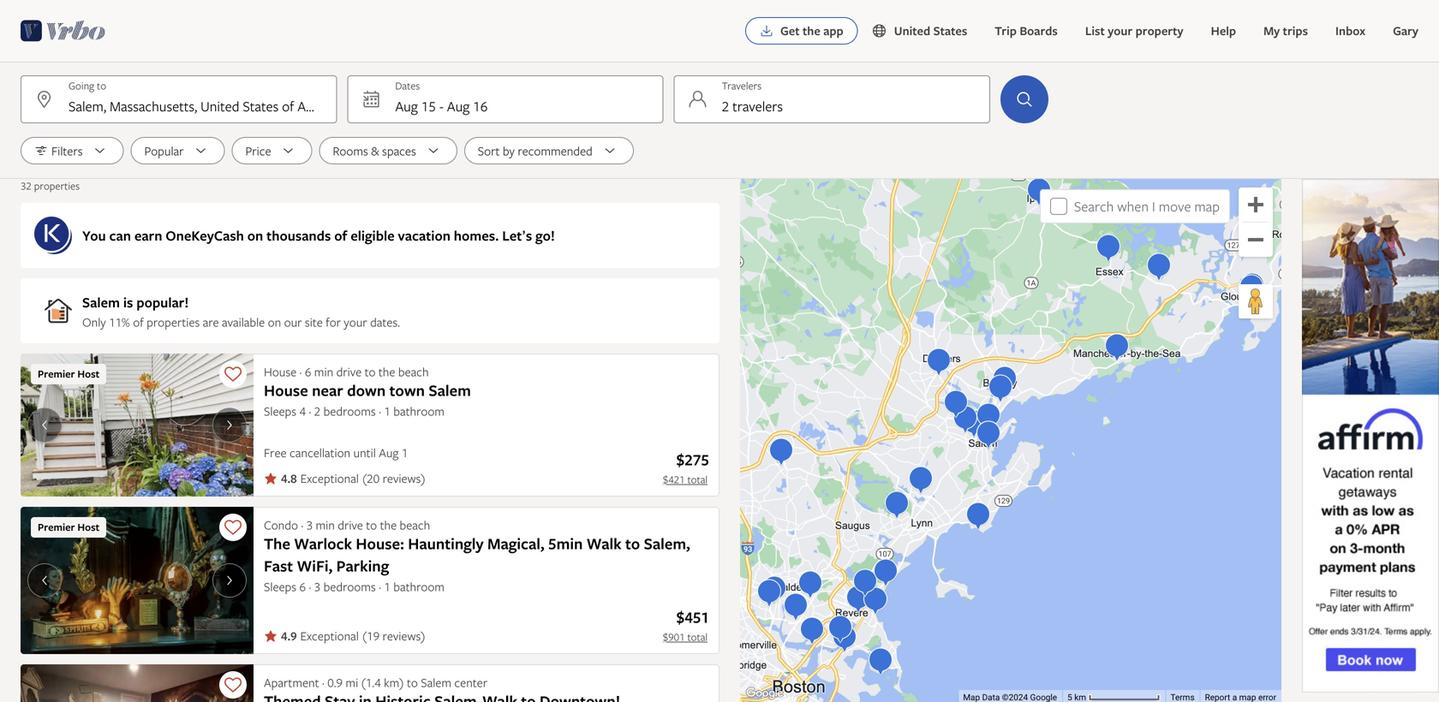 Task type: describe. For each thing, give the bounding box(es) containing it.
aug for free cancellation until aug 1
[[379, 445, 399, 461]]

xsmall image
[[264, 629, 278, 643]]

mi
[[346, 675, 358, 691]]

inbox
[[1336, 23, 1366, 39]]

when
[[1117, 197, 1149, 216]]

sort by recommended button
[[464, 137, 634, 164]]

united states button
[[858, 14, 981, 48]]

rooms
[[333, 143, 368, 159]]

$421
[[663, 472, 685, 487]]

popular
[[144, 143, 184, 159]]

km)
[[384, 675, 404, 691]]

you
[[82, 226, 106, 245]]

boards
[[1020, 23, 1058, 39]]

united inside "dropdown button"
[[201, 97, 239, 116]]

2 inside house · 6 min drive to the beach house near down town salem sleeps 4 · 2 bedrooms · 1 bathroom
[[314, 403, 321, 419]]

our
[[284, 314, 302, 330]]

0 vertical spatial properties
[[34, 179, 80, 193]]

trips
[[1283, 23, 1308, 39]]

trip
[[995, 23, 1017, 39]]

bedrooms inside house · 6 min drive to the beach house near down town salem sleeps 4 · 2 bedrooms · 1 bathroom
[[323, 403, 376, 419]]

vacation
[[398, 226, 451, 245]]

your inside salem is popular! only 11% of properties are available on our site for your dates.
[[344, 314, 367, 330]]

xsmall image
[[264, 472, 278, 485]]

15
[[421, 97, 436, 116]]

2 travelers
[[722, 97, 783, 116]]

wifi,
[[297, 556, 333, 577]]

can
[[109, 226, 131, 245]]

price button
[[232, 137, 312, 164]]

premier for house
[[38, 367, 75, 381]]

0 vertical spatial on
[[247, 226, 263, 245]]

property grounds image
[[21, 354, 254, 497]]

app
[[823, 23, 844, 39]]

1 inside house · 6 min drive to the beach house near down town salem sleeps 4 · 2 bedrooms · 1 bathroom
[[384, 403, 391, 419]]

apartment · 0.9 mi (1.4 km) to salem center
[[264, 675, 487, 691]]

condo · 3 min drive to the beach the warlock house: hauntingly magical, 5min walk to salem, fast wifi, parking sleeps 6 · 3 bedrooms · 1 bathroom
[[264, 517, 690, 595]]

homes.
[[454, 226, 499, 245]]

salem, inside "dropdown button"
[[69, 97, 106, 116]]

32 properties
[[21, 179, 80, 193]]

map
[[1194, 197, 1220, 216]]

$421 total button
[[661, 472, 709, 487]]

-
[[439, 97, 444, 116]]

0 vertical spatial your
[[1108, 23, 1133, 39]]

condo
[[264, 517, 298, 533]]

list
[[1085, 23, 1105, 39]]

host for house
[[77, 367, 100, 381]]

· left 'near'
[[300, 364, 302, 380]]

2 house from the top
[[264, 380, 308, 401]]

help link
[[1197, 14, 1250, 48]]

16
[[473, 97, 488, 116]]

earn
[[134, 226, 162, 245]]

price
[[245, 143, 271, 159]]

salem, massachusetts, united states of america
[[69, 97, 346, 116]]

enhance your magical experience at the warlock house! image
[[21, 507, 254, 654]]

aug 15 - aug 16 button
[[347, 75, 664, 123]]

2 vertical spatial salem
[[421, 675, 451, 691]]

for
[[326, 314, 341, 330]]

free
[[264, 445, 287, 461]]

sort
[[478, 143, 500, 159]]

aug 15 - aug 16
[[395, 97, 488, 116]]

properties inside salem is popular! only 11% of properties are available on our site for your dates.
[[147, 314, 200, 330]]

by
[[503, 143, 515, 159]]

magical,
[[487, 533, 545, 554]]

beach for town
[[398, 364, 429, 380]]

beach for hauntingly
[[400, 517, 430, 533]]

i
[[1152, 197, 1155, 216]]

5min
[[548, 533, 583, 554]]

house · 6 min drive to the beach house near down town salem sleeps 4 · 2 bedrooms · 1 bathroom
[[264, 364, 471, 419]]

recommended
[[518, 143, 593, 159]]

gary
[[1393, 23, 1419, 39]]

sort by recommended
[[478, 143, 593, 159]]

help
[[1211, 23, 1236, 39]]

until
[[353, 445, 376, 461]]

4.8
[[281, 471, 297, 487]]

cancellation
[[290, 445, 350, 461]]

sleeps inside condo · 3 min drive to the beach the warlock house: hauntingly magical, 5min walk to salem, fast wifi, parking sleeps 6 · 3 bedrooms · 1 bathroom
[[264, 579, 296, 595]]

aug left 15
[[395, 97, 418, 116]]

4.9
[[281, 628, 297, 645]]

down
[[347, 380, 386, 401]]

show next image for the warlock house: hauntingly magical, 5min walk to salem, fast wifi, parking image
[[219, 574, 240, 588]]

sleeps inside house · 6 min drive to the beach house near down town salem sleeps 4 · 2 bedrooms · 1 bathroom
[[264, 403, 296, 419]]

· down wifi,
[[309, 579, 311, 595]]

fast
[[264, 556, 293, 577]]

show previous image for house near down town salem image
[[34, 418, 55, 432]]

show next image for house near down town salem image
[[219, 418, 240, 432]]

dates.
[[370, 314, 400, 330]]

reviews) for 4.8 exceptional (20 reviews)
[[383, 470, 425, 487]]

america
[[297, 97, 346, 116]]

trip boards link
[[981, 14, 1071, 48]]

· left 0.9 in the left bottom of the page
[[322, 675, 324, 691]]

(1.4
[[361, 675, 381, 691]]

premier for the
[[38, 520, 75, 535]]

filters
[[51, 143, 83, 159]]

&
[[371, 143, 379, 159]]

of inside salem is popular! only 11% of properties are available on our site for your dates.
[[133, 314, 144, 330]]

onekeycash
[[166, 226, 244, 245]]

site
[[305, 314, 323, 330]]

hauntingly
[[408, 533, 484, 554]]

bedrooms inside condo · 3 min drive to the beach the warlock house: hauntingly magical, 5min walk to salem, fast wifi, parking sleeps 6 · 3 bedrooms · 1 bathroom
[[323, 579, 376, 595]]

to up parking
[[366, 517, 377, 533]]

11%
[[109, 314, 130, 330]]

my trips
[[1264, 23, 1308, 39]]

min for near
[[314, 364, 333, 380]]

list your property link
[[1071, 14, 1197, 48]]

drive for house:
[[338, 517, 363, 533]]

· right condo
[[301, 517, 303, 533]]

go!
[[535, 226, 555, 245]]

the for salem
[[379, 364, 395, 380]]

rooms & spaces button
[[319, 137, 457, 164]]

to right 'walk'
[[625, 533, 640, 554]]

only
[[82, 314, 106, 330]]

$451
[[676, 607, 709, 628]]

search when i move map
[[1074, 197, 1220, 216]]

salem is popular! only 11% of properties are available on our site for your dates.
[[82, 293, 400, 330]]

google image
[[744, 685, 785, 702]]

premier host for the warlock house: hauntingly magical, 5min walk to salem, fast wifi, parking
[[38, 520, 100, 535]]

2 travelers button
[[674, 75, 990, 123]]

reviews) for 4.9 exceptional (19 reviews)
[[383, 628, 425, 644]]



Task type: locate. For each thing, give the bounding box(es) containing it.
2 horizontal spatial of
[[334, 226, 347, 245]]

2 vertical spatial of
[[133, 314, 144, 330]]

2 left travelers
[[722, 97, 729, 116]]

show previous image for the warlock house: hauntingly magical, 5min walk to salem, fast wifi, parking image
[[34, 574, 55, 588]]

1 reviews) from the top
[[383, 470, 425, 487]]

properties right 32
[[34, 179, 80, 193]]

the
[[803, 23, 820, 39], [379, 364, 395, 380], [380, 517, 397, 533]]

1 down town on the bottom left of the page
[[384, 403, 391, 419]]

the inside house · 6 min drive to the beach house near down town salem sleeps 4 · 2 bedrooms · 1 bathroom
[[379, 364, 395, 380]]

filters button
[[21, 137, 124, 164]]

the inside get the app link
[[803, 23, 820, 39]]

premier host for house near down town salem
[[38, 367, 100, 381]]

reviews) inside 4.9 exceptional (19 reviews)
[[383, 628, 425, 644]]

to inside house · 6 min drive to the beach house near down town salem sleeps 4 · 2 bedrooms · 1 bathroom
[[365, 364, 376, 380]]

0 vertical spatial of
[[282, 97, 294, 116]]

1 horizontal spatial salem,
[[644, 533, 690, 554]]

0 vertical spatial bedrooms
[[323, 403, 376, 419]]

vrbo logo image
[[21, 17, 106, 45]]

gary button
[[1379, 14, 1432, 48]]

get the app
[[780, 23, 844, 39]]

1 premier host from the top
[[38, 367, 100, 381]]

salem,
[[69, 97, 106, 116], [644, 533, 690, 554]]

1
[[384, 403, 391, 419], [402, 445, 408, 461], [384, 579, 391, 595]]

inbox link
[[1322, 14, 1379, 48]]

3 down wifi,
[[314, 579, 321, 595]]

the inside condo · 3 min drive to the beach the warlock house: hauntingly magical, 5min walk to salem, fast wifi, parking sleeps 6 · 3 bedrooms · 1 bathroom
[[380, 517, 397, 533]]

salem, up filters button
[[69, 97, 106, 116]]

0 horizontal spatial 2
[[314, 403, 321, 419]]

exceptional right 4.9
[[300, 628, 359, 644]]

min
[[314, 364, 333, 380], [316, 517, 335, 533]]

1 vertical spatial 2
[[314, 403, 321, 419]]

2 vertical spatial the
[[380, 517, 397, 533]]

premier up show previous image for house near down town salem
[[38, 367, 75, 381]]

bathroom down town on the bottom left of the page
[[393, 403, 445, 419]]

0 vertical spatial united
[[894, 23, 930, 39]]

32
[[21, 179, 32, 193]]

reviews) right the (20
[[383, 470, 425, 487]]

1 vertical spatial bathroom
[[393, 579, 445, 595]]

drive inside condo · 3 min drive to the beach the warlock house: hauntingly magical, 5min walk to salem, fast wifi, parking sleeps 6 · 3 bedrooms · 1 bathroom
[[338, 517, 363, 533]]

search image
[[1014, 89, 1035, 110]]

the right get
[[803, 23, 820, 39]]

salem up only
[[82, 293, 120, 312]]

get the app link
[[745, 17, 858, 45]]

premier host
[[38, 367, 100, 381], [38, 520, 100, 535]]

0 vertical spatial host
[[77, 367, 100, 381]]

states up price
[[243, 97, 279, 116]]

drive inside house · 6 min drive to the beach house near down town salem sleeps 4 · 2 bedrooms · 1 bathroom
[[336, 364, 362, 380]]

2 exceptional from the top
[[300, 628, 359, 644]]

drive down for
[[336, 364, 362, 380]]

0 vertical spatial the
[[803, 23, 820, 39]]

to
[[365, 364, 376, 380], [366, 517, 377, 533], [625, 533, 640, 554], [407, 675, 418, 691]]

0 vertical spatial 3
[[306, 517, 313, 533]]

on
[[247, 226, 263, 245], [268, 314, 281, 330]]

properties down popular!
[[147, 314, 200, 330]]

(20
[[362, 470, 380, 487]]

1 horizontal spatial of
[[282, 97, 294, 116]]

2 right the 4
[[314, 403, 321, 419]]

on left thousands
[[247, 226, 263, 245]]

1 horizontal spatial your
[[1108, 23, 1133, 39]]

0 vertical spatial bathroom
[[393, 403, 445, 419]]

parking
[[336, 556, 389, 577]]

aug
[[395, 97, 418, 116], [447, 97, 470, 116], [379, 445, 399, 461]]

exceptional inside 4.9 exceptional (19 reviews)
[[300, 628, 359, 644]]

interior image
[[21, 665, 254, 702]]

6 inside house · 6 min drive to the beach house near down town salem sleeps 4 · 2 bedrooms · 1 bathroom
[[305, 364, 311, 380]]

bathroom inside condo · 3 min drive to the beach the warlock house: hauntingly magical, 5min walk to salem, fast wifi, parking sleeps 6 · 3 bedrooms · 1 bathroom
[[393, 579, 445, 595]]

0 horizontal spatial your
[[344, 314, 367, 330]]

6
[[305, 364, 311, 380], [299, 579, 306, 595]]

min inside house · 6 min drive to the beach house near down town salem sleeps 4 · 2 bedrooms · 1 bathroom
[[314, 364, 333, 380]]

beach
[[398, 364, 429, 380], [400, 517, 430, 533]]

you can earn onekeycash on thousands of eligible vacation homes. let's go!
[[82, 226, 555, 245]]

0 vertical spatial drive
[[336, 364, 362, 380]]

near
[[312, 380, 343, 401]]

0 vertical spatial exceptional
[[300, 470, 359, 487]]

0 horizontal spatial on
[[247, 226, 263, 245]]

0 horizontal spatial properties
[[34, 179, 80, 193]]

center
[[454, 675, 487, 691]]

1 bedrooms from the top
[[323, 403, 376, 419]]

2 sleeps from the top
[[264, 579, 296, 595]]

1 vertical spatial host
[[77, 520, 100, 535]]

0 vertical spatial premier
[[38, 367, 75, 381]]

states inside "dropdown button"
[[243, 97, 279, 116]]

total down the $275
[[687, 472, 708, 487]]

trip boards
[[995, 23, 1058, 39]]

total inside $275 $421 total
[[687, 472, 708, 487]]

0 vertical spatial premier host
[[38, 367, 100, 381]]

1 host from the top
[[77, 367, 100, 381]]

popular!
[[136, 293, 189, 312]]

0 horizontal spatial 3
[[306, 517, 313, 533]]

sleeps down fast
[[264, 579, 296, 595]]

1 down parking
[[384, 579, 391, 595]]

exceptional for 4.9
[[300, 628, 359, 644]]

on left our
[[268, 314, 281, 330]]

1 total from the top
[[687, 472, 708, 487]]

0 horizontal spatial united
[[201, 97, 239, 116]]

bathroom
[[393, 403, 445, 419], [393, 579, 445, 595]]

of left america
[[282, 97, 294, 116]]

1 bathroom from the top
[[393, 403, 445, 419]]

0 vertical spatial 2
[[722, 97, 729, 116]]

· down down
[[379, 403, 381, 419]]

eligible
[[351, 226, 395, 245]]

bedrooms down down
[[323, 403, 376, 419]]

on inside salem is popular! only 11% of properties are available on our site for your dates.
[[268, 314, 281, 330]]

exceptional inside 4.8 exceptional (20 reviews)
[[300, 470, 359, 487]]

bedrooms
[[323, 403, 376, 419], [323, 579, 376, 595]]

states inside button
[[933, 23, 967, 39]]

2 premier host from the top
[[38, 520, 100, 535]]

1 premier from the top
[[38, 367, 75, 381]]

your right the 'list'
[[1108, 23, 1133, 39]]

move
[[1159, 197, 1191, 216]]

$275 $421 total
[[663, 449, 709, 487]]

house
[[264, 364, 297, 380], [264, 380, 308, 401]]

search
[[1074, 197, 1114, 216]]

1 vertical spatial united
[[201, 97, 239, 116]]

the down dates.
[[379, 364, 395, 380]]

0 vertical spatial sleeps
[[264, 403, 296, 419]]

reviews) right (19
[[383, 628, 425, 644]]

$901
[[663, 630, 685, 644]]

beach inside condo · 3 min drive to the beach the warlock house: hauntingly magical, 5min walk to salem, fast wifi, parking sleeps 6 · 3 bedrooms · 1 bathroom
[[400, 517, 430, 533]]

premier host up show previous image for house near down town salem
[[38, 367, 100, 381]]

1 vertical spatial premier
[[38, 520, 75, 535]]

0 vertical spatial total
[[687, 472, 708, 487]]

0 vertical spatial salem,
[[69, 97, 106, 116]]

aug right -
[[447, 97, 470, 116]]

travelers
[[733, 97, 783, 116]]

$451 $901 total
[[663, 607, 709, 644]]

of inside "dropdown button"
[[282, 97, 294, 116]]

1 vertical spatial on
[[268, 314, 281, 330]]

1 horizontal spatial states
[[933, 23, 967, 39]]

aug for aug 15 - aug 16
[[447, 97, 470, 116]]

0 vertical spatial 6
[[305, 364, 311, 380]]

premier up "show previous image for the warlock house: hauntingly magical, 5min walk to salem, fast wifi, parking"
[[38, 520, 75, 535]]

warlock
[[294, 533, 352, 554]]

· down parking
[[379, 579, 381, 595]]

(19
[[362, 628, 380, 644]]

1 vertical spatial salem
[[429, 380, 471, 401]]

states left trip on the right top of the page
[[933, 23, 967, 39]]

of left eligible
[[334, 226, 347, 245]]

walk
[[587, 533, 622, 554]]

salem, inside condo · 3 min drive to the beach the warlock house: hauntingly magical, 5min walk to salem, fast wifi, parking sleeps 6 · 3 bedrooms · 1 bathroom
[[644, 533, 690, 554]]

drive for down
[[336, 364, 362, 380]]

min inside condo · 3 min drive to the beach the warlock house: hauntingly magical, 5min walk to salem, fast wifi, parking sleeps 6 · 3 bedrooms · 1 bathroom
[[316, 517, 335, 533]]

1 vertical spatial drive
[[338, 517, 363, 533]]

download the app button image
[[760, 24, 774, 38]]

premier host up "show previous image for the warlock house: hauntingly magical, 5min walk to salem, fast wifi, parking"
[[38, 520, 100, 535]]

united right app
[[894, 23, 930, 39]]

1 vertical spatial of
[[334, 226, 347, 245]]

1 right until
[[402, 445, 408, 461]]

reviews) inside 4.8 exceptional (20 reviews)
[[383, 470, 425, 487]]

4.9 exceptional (19 reviews)
[[281, 628, 425, 645]]

1 horizontal spatial properties
[[147, 314, 200, 330]]

1 vertical spatial 1
[[402, 445, 408, 461]]

6 left 'near'
[[305, 364, 311, 380]]

0 vertical spatial salem
[[82, 293, 120, 312]]

exceptional for 4.8
[[300, 470, 359, 487]]

1 vertical spatial reviews)
[[383, 628, 425, 644]]

1 vertical spatial beach
[[400, 517, 430, 533]]

bedrooms down parking
[[323, 579, 376, 595]]

salem inside salem is popular! only 11% of properties are available on our site for your dates.
[[82, 293, 120, 312]]

aug right until
[[379, 445, 399, 461]]

to left town on the bottom left of the page
[[365, 364, 376, 380]]

1 sleeps from the top
[[264, 403, 296, 419]]

united states
[[894, 23, 967, 39]]

1 vertical spatial total
[[687, 630, 708, 644]]

6 inside condo · 3 min drive to the beach the warlock house: hauntingly magical, 5min walk to salem, fast wifi, parking sleeps 6 · 3 bedrooms · 1 bathroom
[[299, 579, 306, 595]]

min up wifi,
[[316, 517, 335, 533]]

1 vertical spatial exceptional
[[300, 628, 359, 644]]

host
[[77, 367, 100, 381], [77, 520, 100, 535]]

2 premier from the top
[[38, 520, 75, 535]]

get
[[780, 23, 800, 39]]

total down $451 at the left bottom of the page
[[687, 630, 708, 644]]

0 horizontal spatial states
[[243, 97, 279, 116]]

salem inside house · 6 min drive to the beach house near down town salem sleeps 4 · 2 bedrooms · 1 bathroom
[[429, 380, 471, 401]]

premier
[[38, 367, 75, 381], [38, 520, 75, 535]]

1 vertical spatial properties
[[147, 314, 200, 330]]

reviews)
[[383, 470, 425, 487], [383, 628, 425, 644]]

host for the
[[77, 520, 100, 535]]

4
[[299, 403, 306, 419]]

sleeps left the 4
[[264, 403, 296, 419]]

your right for
[[344, 314, 367, 330]]

0 horizontal spatial salem,
[[69, 97, 106, 116]]

united
[[894, 23, 930, 39], [201, 97, 239, 116]]

exceptional down "free cancellation until aug 1"
[[300, 470, 359, 487]]

0 horizontal spatial of
[[133, 314, 144, 330]]

1 horizontal spatial 3
[[314, 579, 321, 595]]

salem, right 'walk'
[[644, 533, 690, 554]]

united up popular button
[[201, 97, 239, 116]]

1 vertical spatial 6
[[299, 579, 306, 595]]

bathroom inside house · 6 min drive to the beach house near down town salem sleeps 4 · 2 bedrooms · 1 bathroom
[[393, 403, 445, 419]]

0.9
[[327, 675, 343, 691]]

2 bathroom from the top
[[393, 579, 445, 595]]

house up the 4
[[264, 380, 308, 401]]

1 vertical spatial salem,
[[644, 533, 690, 554]]

total for $451
[[687, 630, 708, 644]]

1 vertical spatial your
[[344, 314, 367, 330]]

the for magical,
[[380, 517, 397, 533]]

properties
[[34, 179, 80, 193], [147, 314, 200, 330]]

1 house from the top
[[264, 364, 297, 380]]

house:
[[356, 533, 404, 554]]

united inside button
[[894, 23, 930, 39]]

house left 'near'
[[264, 364, 297, 380]]

the
[[264, 533, 290, 554]]

list your property
[[1085, 23, 1184, 39]]

property
[[1136, 23, 1184, 39]]

1 exceptional from the top
[[300, 470, 359, 487]]

0 vertical spatial reviews)
[[383, 470, 425, 487]]

0 vertical spatial states
[[933, 23, 967, 39]]

2 total from the top
[[687, 630, 708, 644]]

total inside $451 $901 total
[[687, 630, 708, 644]]

thousands
[[267, 226, 331, 245]]

1 vertical spatial sleeps
[[264, 579, 296, 595]]

· right the 4
[[309, 403, 311, 419]]

1 vertical spatial 3
[[314, 579, 321, 595]]

map region
[[740, 179, 1282, 702]]

0 vertical spatial min
[[314, 364, 333, 380]]

drive
[[336, 364, 362, 380], [338, 517, 363, 533]]

1 vertical spatial min
[[316, 517, 335, 533]]

apartment
[[264, 675, 319, 691]]

small image
[[872, 23, 894, 39]]

0 vertical spatial beach
[[398, 364, 429, 380]]

1 vertical spatial states
[[243, 97, 279, 116]]

1 horizontal spatial 2
[[722, 97, 729, 116]]

2 reviews) from the top
[[383, 628, 425, 644]]

sleeps
[[264, 403, 296, 419], [264, 579, 296, 595]]

1 horizontal spatial on
[[268, 314, 281, 330]]

beach inside house · 6 min drive to the beach house near down town salem sleeps 4 · 2 bedrooms · 1 bathroom
[[398, 364, 429, 380]]

spaces
[[382, 143, 416, 159]]

salem left center
[[421, 675, 451, 691]]

2 vertical spatial 1
[[384, 579, 391, 595]]

bathroom down the hauntingly
[[393, 579, 445, 595]]

min left down
[[314, 364, 333, 380]]

drive up parking
[[338, 517, 363, 533]]

2 inside dropdown button
[[722, 97, 729, 116]]

to right the km)
[[407, 675, 418, 691]]

salem right town on the bottom left of the page
[[429, 380, 471, 401]]

the up parking
[[380, 517, 397, 533]]

1 inside condo · 3 min drive to the beach the warlock house: hauntingly magical, 5min walk to salem, fast wifi, parking sleeps 6 · 3 bedrooms · 1 bathroom
[[384, 579, 391, 595]]

$901 total button
[[661, 630, 709, 644]]

of right 11%
[[133, 314, 144, 330]]

0 vertical spatial 1
[[384, 403, 391, 419]]

6 down wifi,
[[299, 579, 306, 595]]

2 bedrooms from the top
[[323, 579, 376, 595]]

town
[[389, 380, 425, 401]]

1 vertical spatial bedrooms
[[323, 579, 376, 595]]

2
[[722, 97, 729, 116], [314, 403, 321, 419]]

total for $275
[[687, 472, 708, 487]]

1 vertical spatial premier host
[[38, 520, 100, 535]]

1 horizontal spatial united
[[894, 23, 930, 39]]

1 vertical spatial the
[[379, 364, 395, 380]]

min for warlock
[[316, 517, 335, 533]]

free cancellation until aug 1
[[264, 445, 408, 461]]

your
[[1108, 23, 1133, 39], [344, 314, 367, 330]]

my trips link
[[1250, 14, 1322, 48]]

3 right condo
[[306, 517, 313, 533]]

2 host from the top
[[77, 520, 100, 535]]

let's
[[502, 226, 532, 245]]

total
[[687, 472, 708, 487], [687, 630, 708, 644]]



Task type: vqa. For each thing, say whether or not it's contained in the screenshot.
the bottom xsmall ICON
yes



